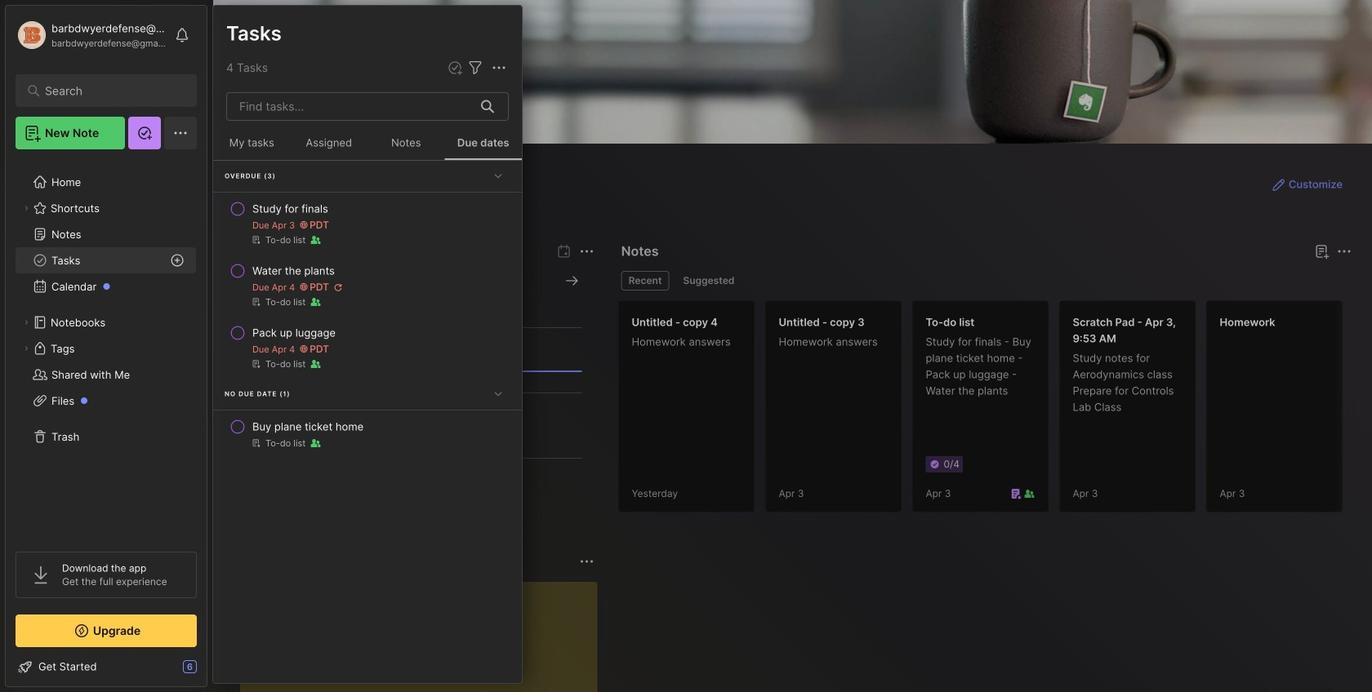 Task type: describe. For each thing, give the bounding box(es) containing it.
tree inside main element
[[6, 159, 207, 538]]

Search text field
[[45, 83, 175, 99]]

More actions and view options field
[[485, 58, 509, 78]]

Help and Learning task checklist field
[[6, 655, 207, 681]]

water the plants 2 cell
[[252, 263, 335, 279]]

new task image
[[447, 60, 463, 76]]

none search field inside main element
[[45, 81, 175, 101]]

study for finals 1 cell
[[252, 201, 328, 217]]

1 horizontal spatial row group
[[618, 301, 1373, 523]]

1 tab from the left
[[622, 271, 670, 291]]

Find tasks… text field
[[230, 93, 471, 120]]

collapse overdue image
[[490, 168, 507, 184]]

click to collapse image
[[206, 663, 219, 682]]

buy plane ticket home 5 cell
[[252, 419, 364, 436]]

2 tab from the left
[[676, 271, 742, 291]]



Task type: locate. For each thing, give the bounding box(es) containing it.
tab list
[[622, 271, 1350, 291]]

Filter tasks field
[[466, 58, 485, 78]]

1 row from the top
[[220, 194, 516, 253]]

4 row from the top
[[220, 413, 516, 457]]

tree
[[6, 159, 207, 538]]

0 horizontal spatial row group
[[213, 161, 522, 458]]

3 row from the top
[[220, 319, 516, 378]]

None search field
[[45, 81, 175, 101]]

Start writing… text field
[[253, 583, 597, 693]]

tab
[[622, 271, 670, 291], [676, 271, 742, 291]]

1 horizontal spatial tab
[[676, 271, 742, 291]]

expand notebooks image
[[21, 318, 31, 328]]

collapse noduedate image
[[490, 386, 507, 402]]

0 horizontal spatial tab
[[622, 271, 670, 291]]

main element
[[0, 0, 212, 693]]

pack up luggage 3 cell
[[252, 325, 336, 342]]

expand tags image
[[21, 344, 31, 354]]

row
[[220, 194, 516, 253], [220, 257, 516, 315], [220, 319, 516, 378], [220, 413, 516, 457]]

Account field
[[16, 19, 167, 51]]

2 row from the top
[[220, 257, 516, 315]]

more actions and view options image
[[489, 58, 509, 78]]

filter tasks image
[[466, 58, 485, 78]]

row group
[[213, 161, 522, 458], [618, 301, 1373, 523]]



Task type: vqa. For each thing, say whether or not it's contained in the screenshot.
bottommost Title
no



